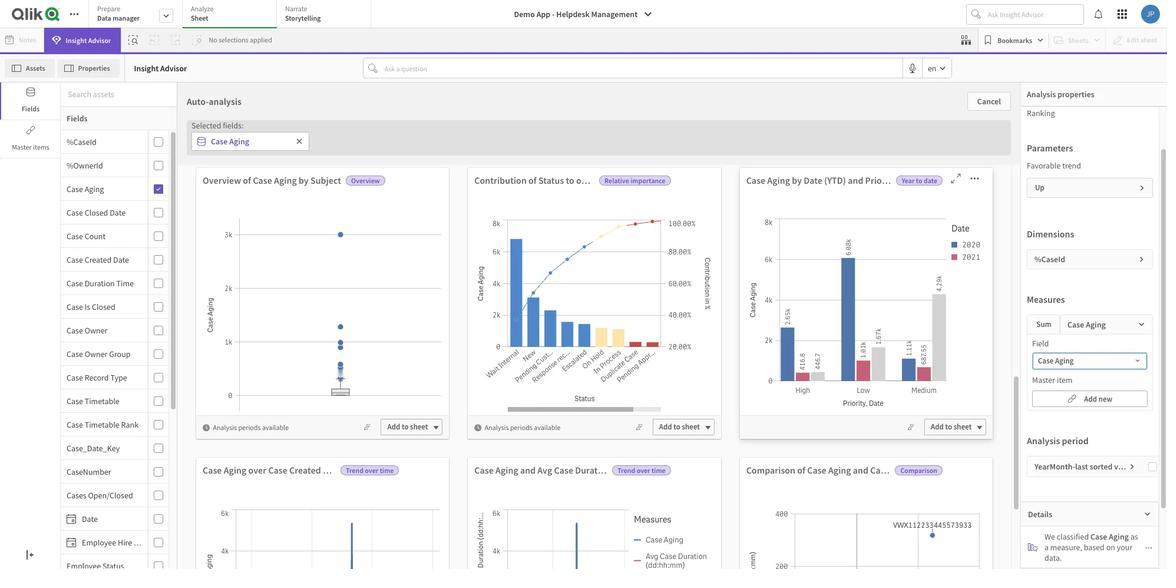 Task type: locate. For each thing, give the bounding box(es) containing it.
priority inside medium priority cases 142
[[552, 82, 628, 113]]

count
[[85, 231, 106, 241]]

0 horizontal spatial type
[[110, 372, 127, 383]]

narrate
[[285, 4, 307, 13]]

type left relative
[[585, 172, 605, 185]]

0 vertical spatial case aging button
[[61, 184, 146, 194]]

add to sheet button
[[381, 419, 443, 436], [653, 419, 715, 436], [925, 419, 987, 436]]

insight up properties button in the top of the page
[[66, 36, 87, 45]]

open left 'status'
[[486, 172, 509, 185]]

small image for case aging
[[1139, 321, 1146, 328]]

owner for case owner group
[[85, 349, 108, 359]]

applied
[[250, 35, 272, 44]]

3 sheet from the left
[[954, 422, 972, 432]]

analysis
[[209, 95, 242, 107]]

cases
[[212, 185, 234, 196]]

application
[[0, 0, 1168, 569]]

trend
[[1063, 160, 1082, 171]]

a
[[1045, 542, 1049, 553]]

case created date menu item
[[61, 248, 169, 272]]

available
[[262, 423, 289, 432], [534, 423, 561, 432]]

1 horizontal spatial over
[[365, 466, 379, 475]]

0 vertical spatial duration
[[69, 172, 107, 185]]

case owner group
[[67, 349, 131, 359]]

0 horizontal spatial by
[[299, 174, 309, 186]]

cases inside medium priority cases 142
[[633, 82, 694, 113]]

closed right is
[[92, 302, 115, 312]]

overview for overview
[[351, 176, 380, 185]]

0 horizontal spatial case aging button
[[61, 184, 146, 194]]

2 horizontal spatial add to sheet
[[931, 422, 972, 432]]

case inside menu item
[[67, 278, 83, 289]]

0 horizontal spatial trend
[[346, 466, 364, 475]]

favorable
[[1027, 160, 1061, 171]]

timetable up case timetable rank
[[85, 396, 120, 406]]

add inside button
[[1085, 394, 1098, 404]]

small image
[[1139, 181, 1146, 195], [1139, 321, 1146, 328], [203, 424, 210, 431], [1129, 463, 1136, 470], [1145, 511, 1152, 518]]

properties button
[[57, 59, 119, 78]]

case record type menu item
[[61, 366, 169, 390]]

%ownerid up vs
[[67, 160, 103, 171]]

advisor up the auto-
[[160, 63, 187, 73]]

employee hire date menu item
[[61, 531, 169, 555]]

case is closed
[[67, 302, 115, 312]]

case record type button
[[61, 372, 146, 383]]

1 horizontal spatial advisor
[[160, 63, 187, 73]]

case duration time
[[67, 278, 134, 289]]

1 vertical spatial %ownerid
[[992, 465, 1035, 476]]

0 vertical spatial time
[[116, 278, 134, 289]]

comparison of case aging and case duration (dd hh:mm) for %ownerid
[[747, 465, 1035, 476]]

analysis
[[1027, 89, 1057, 100], [213, 423, 237, 432], [485, 423, 509, 432], [1027, 435, 1061, 447]]

case aging up "case closed date"
[[67, 184, 104, 194]]

0 vertical spatial created
[[85, 254, 112, 265]]

master for master items
[[12, 143, 32, 151]]

case timetable rank button
[[61, 419, 146, 430]]

0 vertical spatial master
[[12, 143, 32, 151]]

2 available from the left
[[534, 423, 561, 432]]

case timetable button
[[61, 396, 146, 406]]

1 sheet from the left
[[410, 422, 428, 432]]

assets button
[[5, 59, 55, 78]]

favorable trend
[[1027, 160, 1082, 171]]

case aging inside button
[[1039, 356, 1074, 366]]

small image
[[1139, 256, 1146, 263], [475, 424, 482, 431], [1146, 545, 1153, 552]]

manager
[[113, 14, 140, 22]]

case count
[[67, 231, 106, 241]]

1 horizontal spatial master
[[1033, 375, 1056, 386]]

link image
[[1068, 392, 1077, 406]]

3 add to sheet from the left
[[931, 422, 972, 432]]

priority for 72
[[151, 82, 226, 113]]

master items
[[12, 143, 49, 151]]

comparison for comparison
[[901, 466, 938, 475]]

0 vertical spatial %caseid
[[67, 136, 97, 147]]

1 horizontal spatial case aging button
[[1033, 353, 1148, 370]]

tab list
[[88, 0, 375, 29]]

time inside case aging over case created date trend over time
[[380, 466, 394, 475]]

0 horizontal spatial comparison
[[747, 465, 796, 476]]

1 horizontal spatial analysis periods available
[[485, 423, 561, 432]]

high
[[97, 82, 146, 113]]

0 horizontal spatial %ownerid
[[67, 160, 103, 171]]

1 horizontal spatial add to sheet button
[[653, 419, 715, 436]]

case aging down fields:
[[211, 136, 249, 147]]

1 vertical spatial type
[[110, 372, 127, 383]]

insight advisor down "data"
[[66, 36, 111, 45]]

2 timetable from the top
[[85, 419, 120, 430]]

insight down the smart search icon
[[134, 63, 159, 73]]

1 trend from the left
[[346, 466, 364, 475]]

application containing 72
[[0, 0, 1168, 569]]

bookmarks button
[[982, 31, 1047, 50]]

0 horizontal spatial insight advisor
[[66, 36, 111, 45]]

open
[[190, 185, 210, 196]]

1 horizontal spatial %ownerid
[[992, 465, 1035, 476]]

priority for 203
[[917, 82, 993, 113]]

ranking
[[1027, 108, 1056, 118]]

case closed date
[[67, 207, 126, 218]]

1 vertical spatial advisor
[[160, 63, 187, 73]]

1 time from the left
[[380, 466, 394, 475]]

available for third add to sheet button from the right
[[262, 423, 289, 432]]

items
[[33, 143, 49, 151]]

james peterson image
[[1142, 5, 1161, 24]]

0 horizontal spatial overview
[[203, 174, 241, 186]]

0 vertical spatial closed
[[85, 207, 108, 218]]

1 horizontal spatial by
[[539, 172, 549, 185]]

by
[[539, 172, 549, 185], [299, 174, 309, 186], [792, 174, 802, 186]]

master left items
[[12, 143, 32, 151]]

selections
[[219, 35, 249, 44]]

1 horizontal spatial type
[[585, 172, 605, 185]]

duration left (dd
[[892, 465, 927, 476]]

app
[[537, 9, 551, 19]]

more image
[[966, 173, 985, 185]]

1 horizontal spatial insight
[[134, 63, 159, 73]]

of inside open cases vs duration * bubble size represents number of high priority open cases
[[132, 185, 140, 196]]

1 add to sheet from the left
[[388, 422, 428, 432]]

case aging button up item
[[1033, 353, 1148, 370]]

up
[[1036, 183, 1045, 193]]

menu
[[61, 130, 177, 569]]

case
[[211, 136, 228, 147], [253, 174, 272, 186], [606, 174, 625, 186], [747, 174, 766, 186], [67, 184, 83, 194], [67, 207, 83, 218], [67, 231, 83, 241], [67, 254, 83, 265], [67, 278, 83, 289], [67, 302, 83, 312], [1068, 319, 1085, 330], [67, 325, 83, 336], [67, 349, 83, 359], [1039, 356, 1054, 366], [67, 372, 83, 383], [67, 396, 83, 406], [67, 419, 83, 430], [203, 465, 222, 476], [268, 465, 288, 476], [808, 465, 827, 476], [871, 465, 890, 476], [1091, 532, 1108, 542]]

duration down %ownerid button
[[69, 172, 107, 185]]

cases
[[231, 82, 293, 113], [633, 82, 694, 113], [998, 82, 1059, 113], [31, 172, 56, 185], [511, 172, 537, 185], [80, 445, 105, 457], [67, 490, 86, 501]]

duration down 'case created date'
[[85, 278, 115, 289]]

arrow down image
[[1133, 354, 1144, 368]]

owner
[[85, 325, 108, 336], [85, 349, 108, 359]]

0 vertical spatial insight
[[66, 36, 87, 45]]

periods for 2nd add to sheet button
[[510, 423, 533, 432]]

0 horizontal spatial master
[[12, 143, 32, 151]]

0 horizontal spatial created
[[85, 254, 112, 265]]

0 horizontal spatial add to sheet button
[[381, 419, 443, 436]]

0 horizontal spatial fields
[[22, 104, 40, 113]]

1 master items button from the left
[[0, 121, 60, 158]]

case closed date menu item
[[61, 201, 169, 225]]

case aging right sum button
[[1068, 319, 1106, 330]]

2 periods from the left
[[510, 423, 533, 432]]

fields
[[22, 104, 40, 113], [67, 113, 88, 124]]

2 horizontal spatial by
[[792, 174, 802, 186]]

parameters
[[1027, 142, 1074, 154]]

trend
[[346, 466, 364, 475], [618, 466, 636, 475]]

cases open/closed button
[[61, 490, 146, 501]]

priority for 142
[[552, 82, 628, 113]]

case duration time menu item
[[61, 272, 169, 295]]

owner up case owner group at the left bottom of the page
[[85, 325, 108, 336]]

time right over
[[130, 445, 151, 457]]

1 vertical spatial case aging button
[[1033, 353, 1148, 370]]

1 analysis periods available from the left
[[213, 423, 289, 432]]

0 horizontal spatial advisor
[[88, 36, 111, 45]]

cases open/closed
[[67, 490, 133, 501]]

by left subject at top
[[299, 174, 309, 186]]

based
[[1084, 542, 1105, 553]]

selections tool image
[[962, 35, 972, 45]]

case_date_key button
[[61, 443, 146, 454]]

insight advisor down the smart search icon
[[134, 63, 187, 73]]

advisor down "data"
[[88, 36, 111, 45]]

add
[[1085, 394, 1098, 404], [388, 422, 400, 432], [659, 422, 672, 432], [931, 422, 944, 432]]

open left &
[[6, 445, 29, 457]]

0 vertical spatial type
[[585, 172, 605, 185]]

of for overview
[[243, 174, 251, 186]]

fields up "master items"
[[22, 104, 40, 113]]

0 vertical spatial owner
[[85, 325, 108, 336]]

time down case created date menu item on the left of the page
[[116, 278, 134, 289]]

0 horizontal spatial available
[[262, 423, 289, 432]]

%caseid down dimensions
[[1035, 254, 1066, 265]]

smart search image
[[129, 35, 138, 45]]

case inside menu item
[[67, 184, 83, 194]]

by right contribution
[[539, 172, 549, 185]]

case aging up master item
[[1039, 356, 1074, 366]]

advisor
[[88, 36, 111, 45], [160, 63, 187, 73]]

analyze image
[[1029, 543, 1038, 552]]

field
[[1033, 338, 1050, 349]]

yearmonth-
[[1035, 462, 1076, 472]]

case_date_key menu item
[[61, 437, 169, 460]]

employee status menu item
[[61, 555, 169, 569]]

0 horizontal spatial add to sheet
[[388, 422, 428, 432]]

time
[[116, 278, 134, 289], [130, 445, 151, 457]]

created
[[85, 254, 112, 265], [289, 465, 321, 476]]

analysis properties
[[1027, 89, 1095, 100]]

menu containing %caseid
[[61, 130, 177, 569]]

tab list containing prepare
[[88, 0, 375, 29]]

1 horizontal spatial trend
[[618, 466, 636, 475]]

&
[[31, 445, 37, 457]]

cases inside high priority cases 72
[[231, 82, 293, 113]]

add to sheet
[[388, 422, 428, 432], [659, 422, 700, 432], [931, 422, 972, 432]]

1 horizontal spatial created
[[289, 465, 321, 476]]

2 horizontal spatial over
[[637, 466, 651, 475]]

small image inside up button
[[1139, 181, 1146, 195]]

2 horizontal spatial add to sheet button
[[925, 419, 987, 436]]

of for comparison
[[798, 465, 806, 476]]

0 horizontal spatial sheet
[[410, 422, 428, 432]]

owner inside the case owner group menu item
[[85, 349, 108, 359]]

1 vertical spatial insight advisor
[[134, 63, 187, 73]]

analysis periods available
[[213, 423, 289, 432], [485, 423, 561, 432]]

available for 2nd add to sheet button
[[534, 423, 561, 432]]

1 horizontal spatial time
[[652, 466, 666, 475]]

0 horizontal spatial insight
[[66, 36, 87, 45]]

analysis period
[[1027, 435, 1089, 447]]

relative importance
[[605, 176, 666, 185]]

closed up count
[[85, 207, 108, 218]]

1 available from the left
[[262, 423, 289, 432]]

up button
[[1028, 179, 1153, 197]]

casenumber menu item
[[61, 460, 169, 484]]

duration inside menu item
[[85, 278, 115, 289]]

fields up %caseid button
[[67, 113, 88, 124]]

1 timetable from the top
[[85, 396, 120, 406]]

priority inside low priority cases 203
[[917, 82, 993, 113]]

measures
[[1027, 294, 1066, 305]]

1 periods from the left
[[239, 423, 261, 432]]

0 vertical spatial timetable
[[85, 396, 120, 406]]

0 vertical spatial %ownerid
[[67, 160, 103, 171]]

142
[[543, 113, 616, 166]]

*
[[6, 185, 10, 196]]

owner up record
[[85, 349, 108, 359]]

%caseid up %ownerid button
[[67, 136, 97, 147]]

represents
[[57, 185, 98, 196]]

1 horizontal spatial overview
[[351, 176, 380, 185]]

open left "size"
[[6, 172, 29, 185]]

type right record
[[110, 372, 127, 383]]

rank
[[121, 419, 139, 430]]

trend inside case aging over case created date trend over time
[[346, 466, 364, 475]]

type
[[585, 172, 605, 185], [110, 372, 127, 383]]

over inside case aging over case created date trend over time
[[365, 466, 379, 475]]

open inside open cases vs duration * bubble size represents number of high priority open cases
[[6, 172, 29, 185]]

cases open/closed menu item
[[61, 484, 169, 508]]

master left item
[[1033, 375, 1056, 386]]

and
[[848, 174, 864, 186], [853, 465, 869, 476]]

as a measure, based on your data.
[[1045, 532, 1139, 564]]

small image for up
[[1139, 181, 1146, 195]]

2 analysis periods available from the left
[[485, 423, 561, 432]]

1 horizontal spatial %caseid
[[1035, 254, 1066, 265]]

1 vertical spatial insight
[[134, 63, 159, 73]]

0 horizontal spatial periods
[[239, 423, 261, 432]]

by left (ytd)
[[792, 174, 802, 186]]

case timetable menu item
[[61, 390, 169, 413]]

timetable down case timetable button
[[85, 419, 120, 430]]

insight inside dropdown button
[[66, 36, 87, 45]]

overall
[[577, 174, 604, 186]]

%caseid inside menu item
[[67, 136, 97, 147]]

1 horizontal spatial add to sheet
[[659, 422, 700, 432]]

no
[[209, 35, 217, 44]]

overview right subject at top
[[351, 176, 380, 185]]

relative
[[605, 176, 629, 185]]

2 horizontal spatial sheet
[[954, 422, 972, 432]]

low
[[868, 82, 912, 113]]

1 horizontal spatial available
[[534, 423, 561, 432]]

2 vertical spatial duration
[[892, 465, 927, 476]]

case duration time button
[[61, 278, 146, 289]]

case aging button down %ownerid button
[[61, 184, 146, 194]]

1 vertical spatial owner
[[85, 349, 108, 359]]

0 vertical spatial insight advisor
[[66, 36, 111, 45]]

aging inside case aging menu item
[[85, 184, 104, 194]]

1 vertical spatial duration
[[85, 278, 115, 289]]

1 vertical spatial master
[[1033, 375, 1056, 386]]

1 horizontal spatial sheet
[[682, 422, 700, 432]]

1 owner from the top
[[85, 325, 108, 336]]

1 horizontal spatial periods
[[510, 423, 533, 432]]

1 horizontal spatial comparison
[[901, 466, 938, 475]]

203
[[927, 113, 1000, 166]]

analysis periods available for third add to sheet button from the right
[[213, 423, 289, 432]]

bookmarks
[[998, 36, 1033, 45]]

case timetable rank menu item
[[61, 413, 169, 437]]

insight advisor
[[66, 36, 111, 45], [134, 63, 187, 73]]

2 owner from the top
[[85, 349, 108, 359]]

0 horizontal spatial analysis periods available
[[213, 423, 289, 432]]

0 horizontal spatial time
[[380, 466, 394, 475]]

0 vertical spatial advisor
[[88, 36, 111, 45]]

case owner menu item
[[61, 319, 169, 342]]

1 vertical spatial timetable
[[85, 419, 120, 430]]

overview right priority
[[203, 174, 241, 186]]

%ownerid right for
[[992, 465, 1035, 476]]

owner inside case owner menu item
[[85, 325, 108, 336]]

case aging inside menu item
[[67, 184, 104, 194]]

aging
[[229, 136, 249, 147], [274, 174, 297, 186], [627, 174, 650, 186], [768, 174, 791, 186], [85, 184, 104, 194], [1087, 319, 1106, 330], [1056, 356, 1074, 366], [224, 465, 247, 476], [829, 465, 852, 476], [1109, 532, 1129, 542]]

0 horizontal spatial %caseid
[[67, 136, 97, 147]]

priority inside high priority cases 72
[[151, 82, 226, 113]]



Task type: describe. For each thing, give the bounding box(es) containing it.
as
[[1131, 532, 1139, 542]]

analyze sheet
[[191, 4, 214, 22]]

cases inside menu item
[[67, 490, 86, 501]]

selected
[[192, 120, 221, 131]]

contribution
[[475, 174, 527, 186]]

case created date button
[[61, 254, 146, 265]]

demo app - helpdesk management button
[[507, 5, 660, 24]]

hire
[[118, 537, 132, 548]]

for
[[979, 465, 990, 476]]

classified
[[1057, 532, 1089, 542]]

data.
[[1045, 553, 1063, 564]]

analysis periods available for 2nd add to sheet button
[[485, 423, 561, 432]]

overview for overview of case aging by subject
[[203, 174, 241, 186]]

open & resolved cases over time
[[6, 445, 151, 457]]

timetable for case timetable
[[85, 396, 120, 406]]

sum
[[1037, 319, 1052, 330]]

status
[[539, 174, 564, 186]]

employee hire date
[[82, 537, 150, 548]]

casenumber button
[[61, 467, 146, 477]]

your
[[1117, 542, 1133, 553]]

cases inside low priority cases 203
[[998, 82, 1059, 113]]

0 horizontal spatial over
[[249, 465, 267, 476]]

trend over time
[[618, 466, 666, 475]]

data
[[97, 14, 111, 22]]

add new button
[[1033, 391, 1148, 407]]

sheet
[[191, 14, 208, 22]]

over
[[107, 445, 128, 457]]

deselect field image
[[296, 138, 303, 145]]

2 add to sheet from the left
[[659, 422, 700, 432]]

case closed date button
[[61, 207, 146, 218]]

subject
[[311, 174, 341, 186]]

date
[[924, 176, 938, 185]]

72
[[171, 113, 219, 166]]

en button
[[923, 58, 952, 78]]

case owner group button
[[61, 349, 146, 359]]

full screen image
[[947, 173, 966, 185]]

prepare
[[97, 4, 120, 13]]

2 trend from the left
[[618, 466, 636, 475]]

importance
[[631, 176, 666, 185]]

,
[[866, 399, 870, 409]]

small image for yearmonth-last sorted values
[[1129, 463, 1136, 470]]

number
[[100, 185, 130, 196]]

1 vertical spatial created
[[289, 465, 321, 476]]

case aging by date (ytd) and priority year to date
[[747, 174, 938, 186]]

yearmonth-last sorted values
[[1035, 462, 1138, 472]]

assets
[[26, 63, 45, 72]]

date menu item
[[61, 508, 169, 531]]

measure,
[[1051, 542, 1083, 553]]

date inside "menu item"
[[134, 537, 150, 548]]

master item
[[1033, 375, 1073, 386]]

case owner button
[[61, 325, 146, 336]]

case count button
[[61, 231, 146, 241]]

overview of case aging by subject
[[203, 174, 341, 186]]

2 sheet from the left
[[682, 422, 700, 432]]

last
[[1076, 462, 1089, 472]]

0 vertical spatial and
[[848, 174, 864, 186]]

2 time from the left
[[652, 466, 666, 475]]

1 add to sheet button from the left
[[381, 419, 443, 436]]

casenumber
[[67, 467, 111, 477]]

storytelling
[[285, 14, 321, 22]]

1 vertical spatial %caseid
[[1035, 254, 1066, 265]]

properties
[[78, 63, 110, 72]]

2 add to sheet button from the left
[[653, 419, 715, 436]]

open for open cases by priority type
[[486, 172, 509, 185]]

period
[[1063, 435, 1089, 447]]

bubble
[[12, 185, 39, 196]]

Ask a question text field
[[382, 59, 903, 78]]

sum button
[[1028, 315, 1061, 334]]

size
[[40, 185, 55, 196]]

cases inside open cases vs duration * bubble size represents number of high priority open cases
[[31, 172, 56, 185]]

new
[[1099, 394, 1113, 404]]

case aging button inside case aging menu item
[[61, 184, 146, 194]]

duration inside open cases vs duration * bubble size represents number of high priority open cases
[[69, 172, 107, 185]]

master for master item
[[1033, 375, 1056, 386]]

2 master items button from the left
[[1, 121, 60, 158]]

high
[[142, 185, 159, 196]]

case count menu item
[[61, 225, 169, 248]]

sorted
[[1090, 462, 1113, 472]]

helpdesk
[[557, 9, 590, 19]]

narrate storytelling
[[285, 4, 321, 22]]

owner for case owner
[[85, 325, 108, 336]]

case timetable rank
[[67, 419, 139, 430]]

open cases by priority type
[[486, 172, 605, 185]]

3 add to sheet button from the left
[[925, 419, 987, 436]]

1 vertical spatial closed
[[92, 302, 115, 312]]

1 vertical spatial small image
[[475, 424, 482, 431]]

demo app - helpdesk management
[[514, 9, 638, 19]]

timetable for case timetable rank
[[85, 419, 120, 430]]

%caseid menu item
[[61, 130, 169, 154]]

record
[[85, 372, 109, 383]]

auto-
[[187, 95, 209, 107]]

by for case
[[792, 174, 802, 186]]

open for open cases vs duration * bubble size represents number of high priority open cases
[[6, 172, 29, 185]]

comparison for comparison of case aging and case duration (dd hh:mm) for %ownerid
[[747, 465, 796, 476]]

%ownerid button
[[61, 160, 146, 171]]

%ownerid menu item
[[61, 154, 169, 177]]

menu inside application
[[61, 130, 177, 569]]

case owner group menu item
[[61, 342, 169, 366]]

values
[[1115, 462, 1138, 472]]

employee
[[82, 537, 116, 548]]

0 vertical spatial small image
[[1139, 256, 1146, 263]]

case record type
[[67, 372, 127, 383]]

type inside menu item
[[110, 372, 127, 383]]

time inside menu item
[[116, 278, 134, 289]]

periods for third add to sheet button from the right
[[239, 423, 261, 432]]

aging inside 'case aging' button
[[1056, 356, 1074, 366]]

created inside menu item
[[85, 254, 112, 265]]

case is closed menu item
[[61, 295, 169, 319]]

(dd
[[929, 465, 943, 476]]

insight advisor inside dropdown button
[[66, 36, 111, 45]]

1 horizontal spatial fields
[[67, 113, 88, 124]]

group
[[109, 349, 131, 359]]

to inside the case aging by date (ytd) and priority year to date
[[917, 176, 923, 185]]

%ownerid inside %ownerid 'menu item'
[[67, 160, 103, 171]]

no selections applied
[[209, 35, 272, 44]]

contribution of status to overall case aging
[[475, 174, 650, 186]]

management
[[592, 9, 638, 19]]

details
[[1029, 509, 1053, 520]]

open for open & resolved cases over time
[[6, 445, 29, 457]]

case aging menu item
[[61, 177, 169, 201]]

2 vertical spatial small image
[[1146, 545, 1153, 552]]

dimensions
[[1027, 228, 1075, 240]]

case created date
[[67, 254, 129, 265]]

selected fields:
[[192, 120, 244, 131]]

Search assets text field
[[61, 84, 177, 105]]

1 vertical spatial time
[[130, 445, 151, 457]]

auto-analysis
[[187, 95, 242, 107]]

of for contribution
[[529, 174, 537, 186]]

cancel button
[[968, 92, 1012, 111]]

by for open
[[539, 172, 549, 185]]

%caseid button
[[61, 136, 146, 147]]

small image for details
[[1145, 511, 1152, 518]]

high priority cases 72
[[97, 82, 293, 166]]

case_date_key
[[67, 443, 120, 454]]

1 vertical spatial and
[[853, 465, 869, 476]]

Ask Insight Advisor text field
[[986, 5, 1084, 24]]

cancel
[[978, 96, 1002, 107]]

properties
[[1058, 89, 1095, 100]]

resolved
[[39, 445, 78, 457]]

case inside button
[[1039, 356, 1054, 366]]

1 horizontal spatial insight advisor
[[134, 63, 187, 73]]

advisor inside dropdown button
[[88, 36, 111, 45]]



Task type: vqa. For each thing, say whether or not it's contained in the screenshot.
rightmost capability.
no



